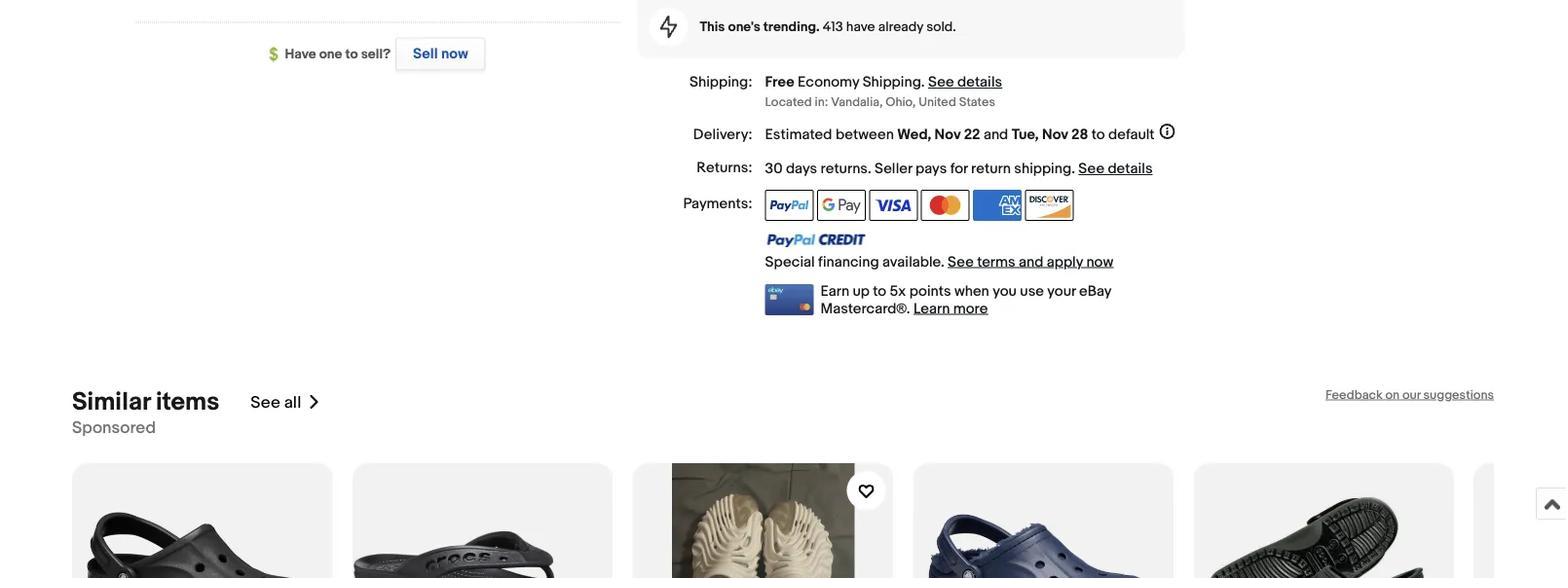 Task type: describe. For each thing, give the bounding box(es) containing it.
terms
[[977, 253, 1016, 271]]

states
[[959, 95, 995, 110]]

See all text field
[[251, 393, 301, 413]]

sell now link
[[391, 38, 486, 71]]

feedback on our suggestions link
[[1326, 388, 1494, 403]]

see all link
[[251, 388, 321, 418]]

0 vertical spatial now
[[441, 45, 468, 63]]

5x
[[890, 283, 906, 300]]

visa image
[[869, 190, 918, 221]]

available.
[[882, 253, 945, 271]]

sell
[[413, 45, 438, 63]]

between
[[836, 126, 894, 143]]

paypal credit image
[[765, 233, 867, 248]]

similar items
[[72, 388, 219, 418]]

our
[[1403, 388, 1421, 403]]

you
[[993, 283, 1017, 300]]

see up united at the right top of page
[[928, 74, 954, 91]]

located in: vandalia, ohio, united states
[[765, 95, 995, 110]]

0 horizontal spatial details
[[958, 74, 1002, 91]]

when
[[955, 283, 990, 300]]

see down 28
[[1079, 160, 1105, 178]]

items
[[156, 388, 219, 418]]

28
[[1071, 126, 1088, 143]]

dollar sign image
[[269, 47, 285, 63]]

one's
[[728, 19, 760, 35]]

apply
[[1047, 253, 1083, 271]]

american express image
[[973, 190, 1022, 221]]

see details link for economy shipping . see details
[[928, 74, 1002, 91]]

have
[[285, 46, 316, 63]]

seller
[[875, 160, 912, 178]]

see details link for 30 days returns . seller pays for return shipping . see details
[[1079, 160, 1153, 178]]

return
[[971, 160, 1011, 178]]

learn more
[[914, 300, 988, 318]]

and for 22
[[984, 126, 1008, 143]]

mastercard®.
[[821, 300, 910, 318]]

2 horizontal spatial .
[[1072, 160, 1075, 178]]

with details__icon image
[[660, 15, 678, 39]]

2 horizontal spatial to
[[1092, 126, 1105, 143]]

for
[[950, 160, 968, 178]]

your
[[1047, 283, 1076, 300]]

already
[[878, 19, 923, 35]]

shipping
[[1014, 160, 1072, 178]]

1 nov from the left
[[935, 126, 961, 143]]

united
[[919, 95, 956, 110]]

22
[[964, 126, 980, 143]]

1 horizontal spatial .
[[921, 74, 925, 91]]

more
[[953, 300, 988, 318]]

default
[[1108, 126, 1155, 143]]

shipping
[[863, 74, 921, 91]]

see up when
[[948, 253, 974, 271]]

feedback
[[1326, 388, 1383, 403]]

wed,
[[897, 126, 931, 143]]

feedback on our suggestions
[[1326, 388, 1494, 403]]

earn up to 5x points when you use your ebay mastercard®.
[[821, 283, 1111, 318]]

0 horizontal spatial .
[[868, 160, 871, 178]]

financing
[[818, 253, 879, 271]]



Task type: vqa. For each thing, say whether or not it's contained in the screenshot.
99.9%
no



Task type: locate. For each thing, give the bounding box(es) containing it.
located
[[765, 95, 812, 110]]

learn
[[914, 300, 950, 318]]

estimated between wed, nov 22 and tue, nov 28 to default
[[765, 126, 1155, 143]]

see left 'all'
[[251, 393, 280, 413]]

2 vertical spatial to
[[873, 283, 887, 300]]

earn
[[821, 283, 850, 300]]

trending.
[[763, 19, 820, 35]]

to right one
[[345, 46, 358, 63]]

and up use
[[1019, 253, 1044, 271]]

up
[[853, 283, 870, 300]]

see details link down 'default'
[[1079, 160, 1153, 178]]

on
[[1386, 388, 1400, 403]]

1 vertical spatial details
[[1108, 160, 1153, 178]]

this one's trending. 413 have already sold.
[[700, 19, 956, 35]]

2 nov from the left
[[1042, 126, 1068, 143]]

to right 28
[[1092, 126, 1105, 143]]

discover image
[[1025, 190, 1074, 221]]

special
[[765, 253, 815, 271]]

this
[[700, 19, 725, 35]]

special financing available. see terms and apply now
[[765, 253, 1114, 271]]

. up united at the right top of page
[[921, 74, 925, 91]]

learn more link
[[914, 300, 988, 318]]

Sponsored text field
[[72, 418, 156, 438]]

0 horizontal spatial see details link
[[928, 74, 1002, 91]]

tue,
[[1012, 126, 1039, 143]]

1 horizontal spatial and
[[1019, 253, 1044, 271]]

see all
[[251, 393, 301, 413]]

payments:
[[683, 195, 753, 212]]

paypal image
[[765, 190, 814, 221]]

see terms and apply now link
[[948, 253, 1114, 271]]

sponsored
[[72, 418, 156, 438]]

sell?
[[361, 46, 391, 63]]

and for terms
[[1019, 253, 1044, 271]]

google pay image
[[817, 190, 866, 221]]

points
[[909, 283, 951, 300]]

see details link
[[928, 74, 1002, 91], [1079, 160, 1153, 178]]

0 vertical spatial to
[[345, 46, 358, 63]]

30 days returns . seller pays for return shipping . see details
[[765, 160, 1153, 178]]

0 horizontal spatial to
[[345, 46, 358, 63]]

see
[[928, 74, 954, 91], [1079, 160, 1105, 178], [948, 253, 974, 271], [251, 393, 280, 413]]

1 horizontal spatial details
[[1108, 160, 1153, 178]]

pays
[[916, 160, 947, 178]]

and
[[984, 126, 1008, 143], [1019, 253, 1044, 271]]

suggestions
[[1424, 388, 1494, 403]]

now
[[441, 45, 468, 63], [1086, 253, 1114, 271]]

30
[[765, 160, 783, 178]]

to for have one to sell?
[[345, 46, 358, 63]]

now up ebay
[[1086, 253, 1114, 271]]

0 horizontal spatial now
[[441, 45, 468, 63]]

1 horizontal spatial to
[[873, 283, 887, 300]]

have one to sell?
[[285, 46, 391, 63]]

. down 28
[[1072, 160, 1075, 178]]

master card image
[[921, 190, 970, 221]]

to inside earn up to 5x points when you use your ebay mastercard®.
[[873, 283, 887, 300]]

1 horizontal spatial nov
[[1042, 126, 1068, 143]]

economy shipping . see details
[[798, 74, 1002, 91]]

0 horizontal spatial and
[[984, 126, 1008, 143]]

returns
[[821, 160, 868, 178]]

in:
[[815, 95, 828, 110]]

and right "22"
[[984, 126, 1008, 143]]

returns:
[[697, 159, 753, 176]]

nov left "22"
[[935, 126, 961, 143]]

1 horizontal spatial see details link
[[1079, 160, 1153, 178]]

details up states
[[958, 74, 1002, 91]]

all
[[284, 393, 301, 413]]

ohio,
[[886, 95, 916, 110]]

delivery:
[[693, 126, 753, 143]]

to for earn up to 5x points when you use your ebay mastercard®.
[[873, 283, 887, 300]]

nov
[[935, 126, 961, 143], [1042, 126, 1068, 143]]

one
[[319, 46, 342, 63]]

0 vertical spatial details
[[958, 74, 1002, 91]]

details
[[958, 74, 1002, 91], [1108, 160, 1153, 178]]

free
[[765, 74, 795, 91]]

details down 'default'
[[1108, 160, 1153, 178]]

to
[[345, 46, 358, 63], [1092, 126, 1105, 143], [873, 283, 887, 300]]

shipping:
[[690, 74, 753, 91]]

use
[[1020, 283, 1044, 300]]

1 horizontal spatial now
[[1086, 253, 1114, 271]]

0 horizontal spatial nov
[[935, 126, 961, 143]]

estimated
[[765, 126, 832, 143]]

ebay
[[1079, 283, 1111, 300]]

413
[[823, 19, 843, 35]]

.
[[921, 74, 925, 91], [868, 160, 871, 178], [1072, 160, 1075, 178]]

sell now
[[413, 45, 468, 63]]

days
[[786, 160, 817, 178]]

to left 5x
[[873, 283, 887, 300]]

ebay mastercard image
[[765, 284, 814, 316]]

. left seller
[[868, 160, 871, 178]]

now right sell
[[441, 45, 468, 63]]

1 vertical spatial see details link
[[1079, 160, 1153, 178]]

1 vertical spatial now
[[1086, 253, 1114, 271]]

1 vertical spatial and
[[1019, 253, 1044, 271]]

nov left 28
[[1042, 126, 1068, 143]]

0 vertical spatial and
[[984, 126, 1008, 143]]

0 vertical spatial see details link
[[928, 74, 1002, 91]]

1 vertical spatial to
[[1092, 126, 1105, 143]]

economy
[[798, 74, 859, 91]]

sold.
[[927, 19, 956, 35]]

have
[[846, 19, 875, 35]]

vandalia,
[[831, 95, 883, 110]]

see details link up states
[[928, 74, 1002, 91]]

similar
[[72, 388, 150, 418]]



